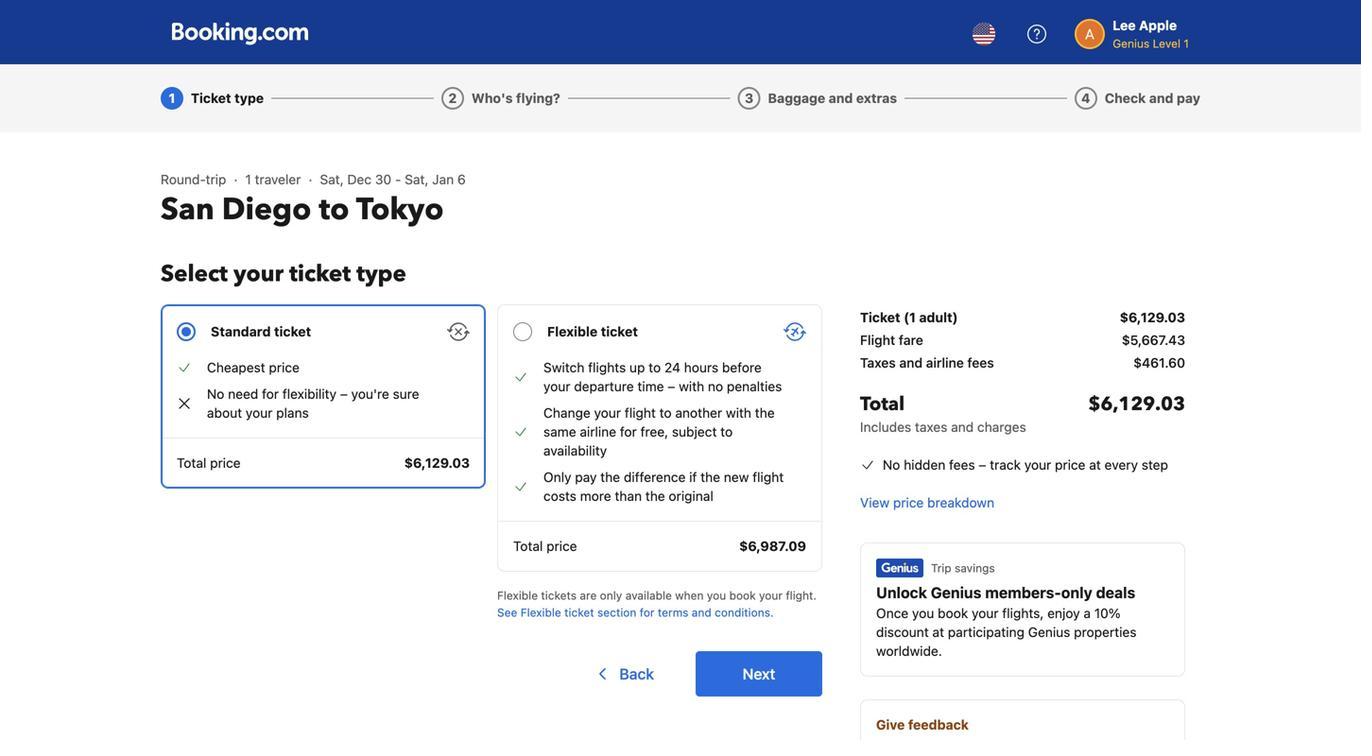 Task type: vqa. For each thing, say whether or not it's contained in the screenshot.
row
yes



Task type: describe. For each thing, give the bounding box(es) containing it.
no need for flexibility – you're sure about your plans
[[207, 386, 419, 421]]

availability
[[544, 443, 607, 459]]

price up tickets
[[547, 538, 577, 554]]

to inside round-trip · 1 traveler · sat, dec 30 - sat, jan 6 san diego to tokyo
[[319, 189, 349, 230]]

are
[[580, 589, 597, 602]]

plans
[[276, 405, 309, 421]]

your inside change your flight to another with the same airline for free, subject to availability
[[594, 405, 621, 421]]

you for are
[[707, 589, 726, 602]]

$6,129.03 cell for total cell
[[1089, 391, 1186, 437]]

cheapest price
[[207, 360, 300, 375]]

available
[[626, 589, 672, 602]]

apple
[[1139, 17, 1177, 33]]

tickets
[[541, 589, 577, 602]]

24
[[665, 360, 681, 375]]

free,
[[641, 424, 669, 440]]

participating
[[948, 625, 1025, 640]]

you for members-
[[912, 606, 934, 621]]

taxes
[[915, 419, 948, 435]]

book for are
[[730, 589, 756, 602]]

no for no hidden fees – track your price at every step
[[883, 457, 900, 473]]

for inside the no need for flexibility – you're sure about your plans
[[262, 386, 279, 402]]

only pay the difference if the new flight costs more than the original
[[544, 469, 784, 504]]

total price for change your flight to another with the same airline for free, subject to availability
[[513, 538, 577, 554]]

flight
[[860, 332, 896, 348]]

back button
[[582, 651, 666, 697]]

difference
[[624, 469, 686, 485]]

change
[[544, 405, 591, 421]]

3
[[745, 90, 754, 106]]

diego
[[222, 189, 311, 230]]

flying?
[[516, 90, 560, 106]]

before
[[722, 360, 762, 375]]

your inside flexible tickets are only available when you book your flight. see flexible ticket section for terms and conditions.
[[759, 589, 783, 602]]

view price breakdown
[[860, 495, 995, 511]]

up
[[630, 360, 645, 375]]

total cell
[[860, 391, 1027, 437]]

feedback
[[908, 717, 969, 733]]

only
[[544, 469, 572, 485]]

once
[[876, 606, 909, 621]]

lee apple genius level 1
[[1113, 17, 1189, 50]]

same
[[544, 424, 576, 440]]

tokyo
[[356, 189, 444, 230]]

ticket up the flights
[[601, 324, 638, 339]]

total for no need for flexibility – you're sure about your plans
[[177, 455, 206, 471]]

view price breakdown element
[[860, 494, 995, 512]]

with inside switch flights up to 24 hours before your departure time – with no penalties
[[679, 379, 705, 394]]

next
[[743, 665, 776, 683]]

price inside view price breakdown element
[[893, 495, 924, 511]]

penalties
[[727, 379, 782, 394]]

0 vertical spatial pay
[[1177, 90, 1201, 106]]

charges
[[978, 419, 1027, 435]]

0 horizontal spatial genius
[[931, 584, 982, 602]]

when
[[675, 589, 704, 602]]

$6,129.03 for ticket (1 adult)
[[1120, 310, 1186, 325]]

jan
[[432, 172, 454, 187]]

1 inside round-trip · 1 traveler · sat, dec 30 - sat, jan 6 san diego to tokyo
[[245, 172, 251, 187]]

baggage
[[768, 90, 826, 106]]

6
[[458, 172, 466, 187]]

-
[[395, 172, 401, 187]]

you're
[[351, 386, 389, 402]]

no hidden fees – track your price at every step
[[883, 457, 1169, 473]]

discount
[[876, 625, 929, 640]]

flexible ticket
[[547, 324, 638, 339]]

switch flights up to 24 hours before your departure time – with no penalties
[[544, 360, 782, 394]]

the right if
[[701, 469, 721, 485]]

give feedback
[[876, 717, 969, 733]]

to right subject
[[721, 424, 733, 440]]

the inside change your flight to another with the same airline for free, subject to availability
[[755, 405, 775, 421]]

terms
[[658, 606, 689, 619]]

price down 'about'
[[210, 455, 241, 471]]

flight fare cell
[[860, 331, 924, 350]]

2
[[449, 90, 457, 106]]

flexible for flexible ticket
[[547, 324, 598, 339]]

the down difference
[[646, 488, 665, 504]]

see
[[497, 606, 518, 619]]

ticket down round-trip · 1 traveler · sat, dec 30 - sat, jan 6 san diego to tokyo
[[289, 259, 351, 290]]

next button
[[696, 651, 823, 697]]

$6,129.03 cell for ticket (1 adult) cell
[[1120, 308, 1186, 327]]

30
[[375, 172, 392, 187]]

baggage and extras
[[768, 90, 897, 106]]

ticket (1 adult)
[[860, 310, 958, 325]]

select
[[161, 259, 228, 290]]

original
[[669, 488, 714, 504]]

cheapest
[[207, 360, 265, 375]]

– inside switch flights up to 24 hours before your departure time – with no penalties
[[668, 379, 675, 394]]

who's
[[472, 90, 513, 106]]

only for members-
[[1062, 584, 1093, 602]]

and for taxes
[[900, 355, 923, 371]]

10%
[[1095, 606, 1121, 621]]

and inside flexible tickets are only available when you book your flight. see flexible ticket section for terms and conditions.
[[692, 606, 712, 619]]

no for no need for flexibility – you're sure about your plans
[[207, 386, 224, 402]]

flexibility
[[283, 386, 337, 402]]

your inside switch flights up to 24 hours before your departure time – with no penalties
[[544, 379, 571, 394]]

at inside unlock genius members-only deals once you book your flights, enjoy a 10% discount at participating genius properties worldwide.
[[933, 625, 945, 640]]

genius inside "lee apple genius level 1"
[[1113, 37, 1150, 50]]

1 vertical spatial $6,129.03
[[1089, 391, 1186, 417]]

trip
[[206, 172, 226, 187]]

2 vertical spatial flexible
[[521, 606, 561, 619]]

0 horizontal spatial 1
[[169, 90, 175, 106]]

about
[[207, 405, 242, 421]]

your inside unlock genius members-only deals once you book your flights, enjoy a 10% discount at participating genius properties worldwide.
[[972, 606, 999, 621]]

see flexible ticket section for terms and conditions. link
[[497, 606, 774, 619]]

and inside total includes taxes and charges
[[951, 419, 974, 435]]

total price for no need for flexibility – you're sure about your plans
[[177, 455, 241, 471]]

if
[[689, 469, 697, 485]]

standard ticket
[[211, 324, 311, 339]]

1 inside "lee apple genius level 1"
[[1184, 37, 1189, 50]]

san
[[161, 189, 214, 230]]

conditions.
[[715, 606, 774, 619]]

for inside flexible tickets are only available when you book your flight. see flexible ticket section for terms and conditions.
[[640, 606, 655, 619]]

new
[[724, 469, 749, 485]]

ticket type
[[191, 90, 264, 106]]

section
[[598, 606, 637, 619]]

book for members-
[[938, 606, 968, 621]]

change your flight to another with the same airline for free, subject to availability
[[544, 405, 775, 459]]

ticket for ticket type
[[191, 90, 231, 106]]

extras
[[856, 90, 897, 106]]

(1
[[904, 310, 916, 325]]

price up flexibility
[[269, 360, 300, 375]]

unlock
[[876, 584, 928, 602]]

1 horizontal spatial type
[[357, 259, 406, 290]]



Task type: locate. For each thing, give the bounding box(es) containing it.
0 horizontal spatial total
[[177, 455, 206, 471]]

another
[[675, 405, 723, 421]]

fees right hidden
[[949, 457, 975, 473]]

row containing ticket (1 adult)
[[860, 304, 1186, 331]]

with
[[679, 379, 705, 394], [726, 405, 752, 421]]

need
[[228, 386, 258, 402]]

2 horizontal spatial 1
[[1184, 37, 1189, 50]]

price left every
[[1055, 457, 1086, 473]]

2 vertical spatial $6,129.03
[[404, 455, 470, 471]]

genius down lee in the top right of the page
[[1113, 37, 1150, 50]]

costs
[[544, 488, 577, 504]]

ticket (1 adult) cell
[[860, 308, 958, 327]]

total includes taxes and charges
[[860, 391, 1027, 435]]

· right the trip
[[234, 172, 238, 187]]

and down when
[[692, 606, 712, 619]]

pay down level
[[1177, 90, 1201, 106]]

fare
[[899, 332, 924, 348]]

0 vertical spatial you
[[707, 589, 726, 602]]

no
[[207, 386, 224, 402], [883, 457, 900, 473]]

the up more
[[601, 469, 620, 485]]

fees inside cell
[[968, 355, 994, 371]]

no up 'about'
[[207, 386, 224, 402]]

every
[[1105, 457, 1138, 473]]

· right traveler
[[309, 172, 312, 187]]

breakdown
[[928, 495, 995, 511]]

airline inside cell
[[926, 355, 964, 371]]

you inside unlock genius members-only deals once you book your flights, enjoy a 10% discount at participating genius properties worldwide.
[[912, 606, 934, 621]]

ticket up 'flight'
[[860, 310, 901, 325]]

1 left ticket type
[[169, 90, 175, 106]]

type up traveler
[[235, 90, 264, 106]]

price right 'view'
[[893, 495, 924, 511]]

1 vertical spatial ticket
[[860, 310, 901, 325]]

1 horizontal spatial you
[[912, 606, 934, 621]]

0 horizontal spatial flight
[[625, 405, 656, 421]]

0 vertical spatial $6,129.03 cell
[[1120, 308, 1186, 327]]

for down 'available'
[[640, 606, 655, 619]]

your up standard ticket
[[233, 259, 284, 290]]

0 vertical spatial $6,129.03
[[1120, 310, 1186, 325]]

check
[[1105, 90, 1146, 106]]

round-trip · 1 traveler · sat, dec 30 - sat, jan 6 san diego to tokyo
[[161, 172, 466, 230]]

row
[[860, 304, 1186, 331], [860, 331, 1186, 354], [860, 354, 1186, 376], [860, 376, 1186, 444]]

no inside the no need for flexibility – you're sure about your plans
[[207, 386, 224, 402]]

back
[[620, 665, 654, 683]]

1 · from the left
[[234, 172, 238, 187]]

$6,129.03 cell up $5,667.43
[[1120, 308, 1186, 327]]

flexible up see on the left bottom
[[497, 589, 538, 602]]

than
[[615, 488, 642, 504]]

ticket for ticket (1 adult)
[[860, 310, 901, 325]]

1 vertical spatial for
[[620, 424, 637, 440]]

$461.60 cell
[[1134, 354, 1186, 373]]

and right taxes
[[951, 419, 974, 435]]

0 horizontal spatial book
[[730, 589, 756, 602]]

4 row from the top
[[860, 376, 1186, 444]]

round-
[[161, 172, 206, 187]]

traveler
[[255, 172, 301, 187]]

0 vertical spatial for
[[262, 386, 279, 402]]

airline down the adult)
[[926, 355, 964, 371]]

1 horizontal spatial flight
[[753, 469, 784, 485]]

trip
[[931, 562, 952, 575]]

0 horizontal spatial no
[[207, 386, 224, 402]]

your up participating
[[972, 606, 999, 621]]

no
[[708, 379, 723, 394]]

0 vertical spatial ticket
[[191, 90, 231, 106]]

2 horizontal spatial total
[[860, 391, 905, 417]]

your down switch
[[544, 379, 571, 394]]

$5,667.43
[[1122, 332, 1186, 348]]

and left 'extras'
[[829, 90, 853, 106]]

taxes and airline fees cell
[[860, 354, 994, 373]]

level
[[1153, 37, 1181, 50]]

row containing taxes and airline fees
[[860, 354, 1186, 376]]

taxes and airline fees
[[860, 355, 994, 371]]

only up a on the right
[[1062, 584, 1093, 602]]

the
[[755, 405, 775, 421], [601, 469, 620, 485], [701, 469, 721, 485], [646, 488, 665, 504]]

2 horizontal spatial for
[[640, 606, 655, 619]]

you right when
[[707, 589, 726, 602]]

with down penalties
[[726, 405, 752, 421]]

1 horizontal spatial pay
[[1177, 90, 1201, 106]]

airline inside change your flight to another with the same airline for free, subject to availability
[[580, 424, 617, 440]]

0 horizontal spatial type
[[235, 90, 264, 106]]

1 vertical spatial you
[[912, 606, 934, 621]]

ticket
[[191, 90, 231, 106], [860, 310, 901, 325]]

no left hidden
[[883, 457, 900, 473]]

and down fare
[[900, 355, 923, 371]]

with down hours
[[679, 379, 705, 394]]

0 vertical spatial flight
[[625, 405, 656, 421]]

to right up
[[649, 360, 661, 375]]

1 vertical spatial 1
[[169, 90, 175, 106]]

and for baggage
[[829, 90, 853, 106]]

only for are
[[600, 589, 622, 602]]

deals
[[1096, 584, 1136, 602]]

0 vertical spatial genius
[[1113, 37, 1150, 50]]

2 vertical spatial 1
[[245, 172, 251, 187]]

1 horizontal spatial ticket
[[860, 310, 901, 325]]

flights
[[588, 360, 626, 375]]

0 horizontal spatial total price
[[177, 455, 241, 471]]

for left "free,"
[[620, 424, 637, 440]]

1 horizontal spatial sat,
[[405, 172, 429, 187]]

book inside flexible tickets are only available when you book your flight. see flexible ticket section for terms and conditions.
[[730, 589, 756, 602]]

$6,129.03 up $5,667.43
[[1120, 310, 1186, 325]]

to inside switch flights up to 24 hours before your departure time – with no penalties
[[649, 360, 661, 375]]

0 vertical spatial 1
[[1184, 37, 1189, 50]]

1 horizontal spatial with
[[726, 405, 752, 421]]

only up section
[[600, 589, 622, 602]]

flight up "free,"
[[625, 405, 656, 421]]

0 horizontal spatial ·
[[234, 172, 238, 187]]

time
[[638, 379, 664, 394]]

1 vertical spatial flight
[[753, 469, 784, 485]]

for right need
[[262, 386, 279, 402]]

ticket inside flexible tickets are only available when you book your flight. see flexible ticket section for terms and conditions.
[[565, 606, 594, 619]]

– left track
[[979, 457, 987, 473]]

1 vertical spatial no
[[883, 457, 900, 473]]

0 horizontal spatial sat,
[[320, 172, 344, 187]]

includes
[[860, 419, 912, 435]]

1 vertical spatial with
[[726, 405, 752, 421]]

– down 24
[[668, 379, 675, 394]]

1 vertical spatial pay
[[575, 469, 597, 485]]

step
[[1142, 457, 1169, 473]]

savings
[[955, 562, 995, 575]]

hidden
[[904, 457, 946, 473]]

flight right new
[[753, 469, 784, 485]]

0 horizontal spatial ticket
[[191, 90, 231, 106]]

1 vertical spatial at
[[933, 625, 945, 640]]

1 horizontal spatial total price
[[513, 538, 577, 554]]

and
[[829, 90, 853, 106], [1150, 90, 1174, 106], [900, 355, 923, 371], [951, 419, 974, 435], [692, 606, 712, 619]]

and inside cell
[[900, 355, 923, 371]]

dec
[[347, 172, 372, 187]]

1 right level
[[1184, 37, 1189, 50]]

0 vertical spatial book
[[730, 589, 756, 602]]

your down departure
[[594, 405, 621, 421]]

$6,129.03 cell
[[1120, 308, 1186, 327], [1089, 391, 1186, 437]]

0 horizontal spatial for
[[262, 386, 279, 402]]

only
[[1062, 584, 1093, 602], [600, 589, 622, 602]]

·
[[234, 172, 238, 187], [309, 172, 312, 187]]

0 horizontal spatial airline
[[580, 424, 617, 440]]

total
[[860, 391, 905, 417], [177, 455, 206, 471], [513, 538, 543, 554]]

1 vertical spatial total
[[177, 455, 206, 471]]

track
[[990, 457, 1021, 473]]

2 horizontal spatial genius
[[1113, 37, 1150, 50]]

1 row from the top
[[860, 304, 1186, 331]]

only inside flexible tickets are only available when you book your flight. see flexible ticket section for terms and conditions.
[[600, 589, 622, 602]]

0 horizontal spatial at
[[933, 625, 945, 640]]

1 horizontal spatial only
[[1062, 584, 1093, 602]]

lee
[[1113, 17, 1136, 33]]

taxes
[[860, 355, 896, 371]]

row containing total
[[860, 376, 1186, 444]]

1 horizontal spatial –
[[668, 379, 675, 394]]

2 sat, from the left
[[405, 172, 429, 187]]

ticket right standard
[[274, 324, 311, 339]]

properties
[[1074, 625, 1137, 640]]

your inside the no need for flexibility – you're sure about your plans
[[246, 405, 273, 421]]

2 vertical spatial genius
[[1028, 625, 1071, 640]]

ticket down are
[[565, 606, 594, 619]]

0 vertical spatial total
[[860, 391, 905, 417]]

more
[[580, 488, 611, 504]]

flexible up switch
[[547, 324, 598, 339]]

2 · from the left
[[309, 172, 312, 187]]

2 vertical spatial total
[[513, 538, 543, 554]]

– left you're
[[340, 386, 348, 402]]

for
[[262, 386, 279, 402], [620, 424, 637, 440], [640, 606, 655, 619]]

your down need
[[246, 405, 273, 421]]

book
[[730, 589, 756, 602], [938, 606, 968, 621]]

pay inside only pay the difference if the new flight costs more than the original
[[575, 469, 597, 485]]

only inside unlock genius members-only deals once you book your flights, enjoy a 10% discount at participating genius properties worldwide.
[[1062, 584, 1093, 602]]

1 horizontal spatial airline
[[926, 355, 964, 371]]

1 vertical spatial book
[[938, 606, 968, 621]]

flight fare
[[860, 332, 924, 348]]

0 horizontal spatial pay
[[575, 469, 597, 485]]

flexible down tickets
[[521, 606, 561, 619]]

1 horizontal spatial at
[[1089, 457, 1101, 473]]

$6,129.03 down $461.60 "cell"
[[1089, 391, 1186, 417]]

None radio
[[161, 304, 486, 489], [497, 304, 823, 572], [161, 304, 486, 489], [497, 304, 823, 572]]

you
[[707, 589, 726, 602], [912, 606, 934, 621]]

1 sat, from the left
[[320, 172, 344, 187]]

who's flying?
[[472, 90, 560, 106]]

book up conditions.
[[730, 589, 756, 602]]

1 horizontal spatial total
[[513, 538, 543, 554]]

your right track
[[1025, 457, 1052, 473]]

1 vertical spatial genius
[[931, 584, 982, 602]]

1 vertical spatial fees
[[949, 457, 975, 473]]

check and pay
[[1105, 90, 1201, 106]]

1 left traveler
[[245, 172, 251, 187]]

0 horizontal spatial only
[[600, 589, 622, 602]]

with inside change your flight to another with the same airline for free, subject to availability
[[726, 405, 752, 421]]

total inside total includes taxes and charges
[[860, 391, 905, 417]]

$5,667.43 cell
[[1122, 331, 1186, 350]]

flight.
[[786, 589, 817, 602]]

hours
[[684, 360, 719, 375]]

2 horizontal spatial –
[[979, 457, 987, 473]]

book inside unlock genius members-only deals once you book your flights, enjoy a 10% discount at participating genius properties worldwide.
[[938, 606, 968, 621]]

3 row from the top
[[860, 354, 1186, 376]]

sure
[[393, 386, 419, 402]]

genius down enjoy
[[1028, 625, 1071, 640]]

to down dec
[[319, 189, 349, 230]]

0 vertical spatial total price
[[177, 455, 241, 471]]

for inside change your flight to another with the same airline for free, subject to availability
[[620, 424, 637, 440]]

booking.com logo image
[[172, 22, 308, 45], [172, 22, 308, 45]]

adult)
[[919, 310, 958, 325]]

at up 'worldwide.'
[[933, 625, 945, 640]]

1 vertical spatial airline
[[580, 424, 617, 440]]

sat, left dec
[[320, 172, 344, 187]]

flexible tickets are only available when you book your flight. see flexible ticket section for terms and conditions.
[[497, 589, 817, 619]]

fees up total includes taxes and charges on the bottom
[[968, 355, 994, 371]]

$6,129.03 for total price
[[404, 455, 470, 471]]

members-
[[985, 584, 1062, 602]]

ticket inside ticket (1 adult) cell
[[860, 310, 901, 325]]

you inside flexible tickets are only available when you book your flight. see flexible ticket section for terms and conditions.
[[707, 589, 726, 602]]

1 horizontal spatial genius
[[1028, 625, 1071, 640]]

enjoy
[[1048, 606, 1080, 621]]

price
[[269, 360, 300, 375], [210, 455, 241, 471], [1055, 457, 1086, 473], [893, 495, 924, 511], [547, 538, 577, 554]]

type
[[235, 90, 264, 106], [357, 259, 406, 290]]

total price down 'about'
[[177, 455, 241, 471]]

to up "free,"
[[660, 405, 672, 421]]

1 horizontal spatial book
[[938, 606, 968, 621]]

sat, right -
[[405, 172, 429, 187]]

genius down 'trip savings'
[[931, 584, 982, 602]]

ticket up the trip
[[191, 90, 231, 106]]

0 vertical spatial with
[[679, 379, 705, 394]]

$6,129.03
[[1120, 310, 1186, 325], [1089, 391, 1186, 417], [404, 455, 470, 471]]

give feedback button
[[860, 700, 1186, 740]]

flights,
[[1003, 606, 1044, 621]]

table
[[860, 304, 1186, 444]]

0 vertical spatial no
[[207, 386, 224, 402]]

2 vertical spatial for
[[640, 606, 655, 619]]

0 vertical spatial fees
[[968, 355, 994, 371]]

you up discount
[[912, 606, 934, 621]]

subject
[[672, 424, 717, 440]]

$6,129.03 down sure on the left
[[404, 455, 470, 471]]

1 vertical spatial flexible
[[497, 589, 538, 602]]

2 row from the top
[[860, 331, 1186, 354]]

flight inside only pay the difference if the new flight costs more than the original
[[753, 469, 784, 485]]

view price breakdown link
[[860, 494, 995, 512]]

1 vertical spatial $6,129.03 cell
[[1089, 391, 1186, 437]]

0 vertical spatial at
[[1089, 457, 1101, 473]]

$6,129.03 cell up every
[[1089, 391, 1186, 437]]

a
[[1084, 606, 1091, 621]]

your left flight.
[[759, 589, 783, 602]]

trip savings
[[931, 562, 995, 575]]

worldwide.
[[876, 643, 943, 659]]

0 horizontal spatial with
[[679, 379, 705, 394]]

and right check
[[1150, 90, 1174, 106]]

flexible for flexible tickets are only available when you book your flight. see flexible ticket section for terms and conditions.
[[497, 589, 538, 602]]

0 horizontal spatial you
[[707, 589, 726, 602]]

type down the tokyo on the top left
[[357, 259, 406, 290]]

table containing total
[[860, 304, 1186, 444]]

1 horizontal spatial for
[[620, 424, 637, 440]]

select your ticket type
[[161, 259, 406, 290]]

and for check
[[1150, 90, 1174, 106]]

give
[[876, 717, 905, 733]]

1 horizontal spatial ·
[[309, 172, 312, 187]]

total for change your flight to another with the same airline for free, subject to availability
[[513, 538, 543, 554]]

0 vertical spatial flexible
[[547, 324, 598, 339]]

1 vertical spatial total price
[[513, 538, 577, 554]]

4
[[1082, 90, 1091, 106]]

at left every
[[1089, 457, 1101, 473]]

row containing flight fare
[[860, 331, 1186, 354]]

1 horizontal spatial no
[[883, 457, 900, 473]]

the down penalties
[[755, 405, 775, 421]]

total price up tickets
[[513, 538, 577, 554]]

airline up availability
[[580, 424, 617, 440]]

– inside the no need for flexibility – you're sure about your plans
[[340, 386, 348, 402]]

1 vertical spatial type
[[357, 259, 406, 290]]

genius image
[[876, 559, 924, 578], [876, 559, 924, 578]]

0 vertical spatial airline
[[926, 355, 964, 371]]

flight inside change your flight to another with the same airline for free, subject to availability
[[625, 405, 656, 421]]

pay up more
[[575, 469, 597, 485]]

1 horizontal spatial 1
[[245, 172, 251, 187]]

0 vertical spatial type
[[235, 90, 264, 106]]

0 horizontal spatial –
[[340, 386, 348, 402]]

book up participating
[[938, 606, 968, 621]]



